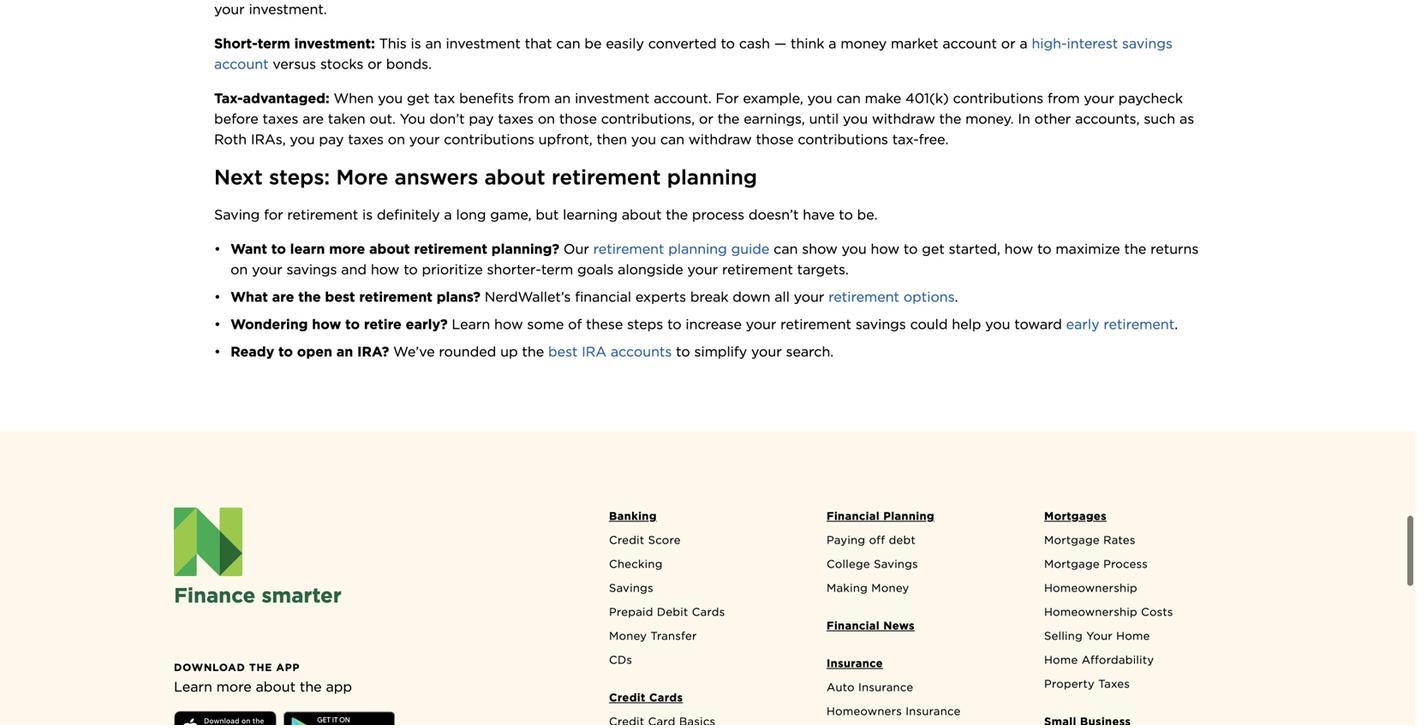 Task type: locate. For each thing, give the bounding box(es) containing it.
insurance for homeowners
[[906, 705, 961, 719]]

taxes
[[263, 111, 298, 127], [498, 111, 534, 127], [348, 131, 384, 148]]

mortgage process
[[1044, 558, 1148, 571]]

savings down debt
[[874, 558, 918, 571]]

returns
[[1151, 241, 1199, 258]]

are up "wondering"
[[272, 289, 294, 306]]

credit score
[[609, 534, 681, 547]]

that
[[525, 35, 552, 52]]

0 vertical spatial withdraw
[[872, 111, 935, 127]]

1 horizontal spatial learn
[[452, 316, 490, 333]]

1 vertical spatial those
[[756, 131, 794, 148]]

affordability
[[1082, 654, 1154, 667]]

savings down the "retirement options" 'link'
[[856, 316, 906, 333]]

1 vertical spatial home
[[1044, 654, 1078, 667]]

learning
[[563, 207, 618, 223]]

how
[[871, 241, 900, 258], [1005, 241, 1033, 258], [371, 261, 400, 278], [312, 316, 341, 333], [494, 316, 523, 333]]

0 vertical spatial savings
[[874, 558, 918, 571]]

1 vertical spatial account
[[214, 56, 269, 73]]

1 vertical spatial get
[[922, 241, 945, 258]]

other
[[1035, 111, 1071, 127]]

1 horizontal spatial best
[[548, 344, 578, 360]]

2 vertical spatial or
[[699, 111, 714, 127]]

0 horizontal spatial more
[[216, 679, 252, 696]]

best
[[325, 289, 355, 306], [548, 344, 578, 360]]

property
[[1044, 678, 1095, 691]]

get up "you"
[[407, 90, 430, 107]]

1 horizontal spatial contributions
[[798, 131, 888, 148]]

cards down savings link
[[692, 606, 725, 619]]

is
[[411, 35, 421, 52], [362, 207, 373, 223]]

pay down the benefits at the left top of page
[[469, 111, 494, 127]]

1 vertical spatial cards
[[649, 692, 683, 705]]

planning up "process"
[[667, 165, 757, 190]]

your right all at the right
[[794, 289, 825, 306]]

0 horizontal spatial withdraw
[[689, 131, 752, 148]]

you right until
[[843, 111, 868, 127]]

investment inside when you get tax benefits from an investment account. for example, you can make 401(k) contributions from your paycheck before taxes are taken out. you don't pay taxes on those contributions, or the earnings, until you withdraw the money. in other accounts, such as roth iras, you pay taxes on your contributions upfront, then you can withdraw those contributions tax-free.
[[575, 90, 650, 107]]

increase
[[686, 316, 742, 333]]

market
[[891, 35, 939, 52]]

0 horizontal spatial pay
[[319, 131, 344, 148]]

cash
[[739, 35, 770, 52]]

credit cards link
[[601, 690, 806, 714]]

. up help
[[955, 289, 958, 306]]

withdraw down for
[[689, 131, 752, 148]]

get left started,
[[922, 241, 945, 258]]

2 mortgage from the top
[[1044, 558, 1100, 571]]

1 homeownership from the top
[[1044, 582, 1138, 595]]

college
[[827, 558, 870, 571]]

0 vertical spatial financial
[[827, 510, 880, 523]]

home down selling
[[1044, 654, 1078, 667]]

1 credit from the top
[[609, 534, 645, 547]]

up
[[500, 344, 518, 360]]

homeownership for homeownership costs
[[1044, 606, 1138, 619]]

credit for credit cards
[[609, 692, 646, 705]]

iras,
[[251, 131, 286, 148]]

2 vertical spatial insurance
[[906, 705, 961, 719]]

you
[[378, 90, 403, 107], [808, 90, 833, 107], [843, 111, 868, 127], [290, 131, 315, 148], [631, 131, 656, 148], [842, 241, 867, 258], [986, 316, 1011, 333]]

pay down taken
[[319, 131, 344, 148]]

retirement up the prioritize
[[414, 241, 487, 258]]

1 horizontal spatial are
[[303, 111, 324, 127]]

1 vertical spatial financial
[[827, 620, 880, 633]]

your down want
[[252, 261, 283, 278]]

app up get it on google play image
[[326, 679, 352, 696]]

1 vertical spatial withdraw
[[689, 131, 752, 148]]

on down out.
[[388, 131, 405, 148]]

a right think
[[829, 35, 837, 52]]

0 horizontal spatial is
[[362, 207, 373, 223]]

2 vertical spatial an
[[337, 344, 353, 360]]

learn up rounded
[[452, 316, 490, 333]]

our
[[564, 241, 589, 258]]

1 vertical spatial savings
[[609, 582, 654, 595]]

mortgage for mortgage process
[[1044, 558, 1100, 571]]

2 financial from the top
[[827, 620, 880, 633]]

. down returns
[[1175, 316, 1178, 333]]

cds
[[609, 654, 632, 667]]

or left high-
[[1001, 35, 1016, 52]]

could
[[910, 316, 948, 333]]

more up and
[[329, 241, 365, 258]]

1 vertical spatial an
[[554, 90, 571, 107]]

as
[[1180, 111, 1195, 127]]

cds link
[[601, 652, 806, 676]]

how right and
[[371, 261, 400, 278]]

financial up paying
[[827, 510, 880, 523]]

high-interest savings account
[[214, 35, 1177, 73]]

paying off debt link
[[818, 532, 1024, 556]]

in
[[1018, 111, 1031, 127]]

taxes down out.
[[348, 131, 384, 148]]

account right market
[[943, 35, 997, 52]]

2 vertical spatial savings
[[856, 316, 906, 333]]

0 horizontal spatial term
[[258, 35, 290, 52]]

insurance up auto
[[827, 657, 883, 671]]

money.
[[966, 111, 1014, 127]]

1 horizontal spatial on
[[388, 131, 405, 148]]

get
[[407, 90, 430, 107], [922, 241, 945, 258]]

mortgage down mortgages on the right of the page
[[1044, 534, 1100, 547]]

savings up prepaid
[[609, 582, 654, 595]]

college savings
[[827, 558, 918, 571]]

finance smarter
[[174, 584, 342, 608]]

make
[[865, 90, 902, 107]]

the right up
[[522, 344, 544, 360]]

transfer
[[651, 630, 697, 643]]

1 horizontal spatial pay
[[469, 111, 494, 127]]

more
[[329, 241, 365, 258], [216, 679, 252, 696]]

steps
[[627, 316, 663, 333]]

about
[[485, 165, 546, 190], [622, 207, 662, 223], [369, 241, 410, 258], [256, 679, 296, 696]]

learn inside download the app learn more about the app
[[174, 679, 212, 696]]

1 mortgage from the top
[[1044, 534, 1100, 547]]

a left high-
[[1020, 35, 1028, 52]]

checking
[[609, 558, 663, 571]]

want
[[231, 241, 267, 258]]

0 vertical spatial home
[[1117, 630, 1150, 643]]

0 horizontal spatial or
[[368, 56, 382, 73]]

0 horizontal spatial from
[[518, 90, 550, 107]]

you down contributions,
[[631, 131, 656, 148]]

can left 'show'
[[774, 241, 798, 258]]

2 homeownership from the top
[[1044, 606, 1138, 619]]

account down short-
[[214, 56, 269, 73]]

0 horizontal spatial get
[[407, 90, 430, 107]]

home down homeownership costs link on the right
[[1117, 630, 1150, 643]]

homeowners
[[827, 705, 902, 719]]

credit down cds at the left
[[609, 692, 646, 705]]

0 horizontal spatial money
[[609, 630, 647, 643]]

0 vertical spatial savings
[[1122, 35, 1173, 52]]

1 vertical spatial app
[[326, 679, 352, 696]]

your left search.
[[751, 344, 782, 360]]

interest
[[1067, 35, 1118, 52]]

credit
[[609, 534, 645, 547], [609, 692, 646, 705]]

early?
[[406, 316, 448, 333]]

0 vertical spatial mortgage
[[1044, 534, 1100, 547]]

2 credit from the top
[[609, 692, 646, 705]]

1 horizontal spatial is
[[411, 35, 421, 52]]

1 horizontal spatial savings
[[856, 316, 906, 333]]

1 horizontal spatial an
[[425, 35, 442, 52]]

0 vertical spatial term
[[258, 35, 290, 52]]

—
[[774, 35, 787, 52]]

get inside when you get tax benefits from an investment account. for example, you can make 401(k) contributions from your paycheck before taxes are taken out. you don't pay taxes on those contributions, or the earnings, until you withdraw the money. in other accounts, such as roth iras, you pay taxes on your contributions upfront, then you can withdraw those contributions tax-free.
[[407, 90, 430, 107]]

0 vertical spatial on
[[538, 111, 555, 127]]

credit down banking
[[609, 534, 645, 547]]

0 vertical spatial are
[[303, 111, 324, 127]]

2 horizontal spatial a
[[1020, 35, 1028, 52]]

1 horizontal spatial savings
[[874, 558, 918, 571]]

from right the benefits at the left top of page
[[518, 90, 550, 107]]

financial
[[827, 510, 880, 523], [827, 620, 880, 633]]

1 vertical spatial money
[[609, 630, 647, 643]]

1 vertical spatial mortgage
[[1044, 558, 1100, 571]]

1 vertical spatial investment
[[575, 90, 650, 107]]

how down be.
[[871, 241, 900, 258]]

accounts,
[[1075, 111, 1140, 127]]

0 horizontal spatial learn
[[174, 679, 212, 696]]

1 horizontal spatial investment
[[575, 90, 650, 107]]

alongside
[[618, 261, 683, 278]]

more inside download the app learn more about the app
[[216, 679, 252, 696]]

you right 'show'
[[842, 241, 867, 258]]

0 vertical spatial homeownership
[[1044, 582, 1138, 595]]

ready to open an ira? we've rounded up the best ira accounts to simplify your search.
[[231, 344, 834, 360]]

more down download in the bottom of the page
[[216, 679, 252, 696]]

1 vertical spatial credit
[[609, 692, 646, 705]]

0 horizontal spatial .
[[955, 289, 958, 306]]

savings
[[1122, 35, 1173, 52], [287, 261, 337, 278], [856, 316, 906, 333]]

withdraw up the tax- in the right top of the page
[[872, 111, 935, 127]]

an left the ira?
[[337, 344, 353, 360]]

1 horizontal spatial term
[[541, 261, 573, 278]]

app up learn more about the app link
[[276, 662, 300, 674]]

contributions,
[[601, 111, 695, 127]]

doesn't
[[749, 207, 799, 223]]

1 vertical spatial more
[[216, 679, 252, 696]]

term down our on the top left of page
[[541, 261, 573, 278]]

1 horizontal spatial .
[[1175, 316, 1178, 333]]

we've
[[393, 344, 435, 360]]

you up until
[[808, 90, 833, 107]]

the inside can show you how to get started, how to maximize the returns on your savings and how to prioritize shorter-term goals alongside your retirement targets.
[[1125, 241, 1147, 258]]

0 horizontal spatial account
[[214, 56, 269, 73]]

an up 'upfront,'
[[554, 90, 571, 107]]

property taxes link
[[1036, 676, 1241, 700]]

1 vertical spatial savings
[[287, 261, 337, 278]]

insurance for auto
[[858, 681, 914, 695]]

1 horizontal spatial money
[[872, 582, 909, 595]]

long
[[456, 207, 486, 223]]

for
[[716, 90, 739, 107]]

1 horizontal spatial account
[[943, 35, 997, 52]]

selling your home link
[[1036, 628, 1241, 652]]

or down the "this"
[[368, 56, 382, 73]]

from up other
[[1048, 90, 1080, 107]]

an
[[425, 35, 442, 52], [554, 90, 571, 107], [337, 344, 353, 360]]

savings down learn
[[287, 261, 337, 278]]

retirement up search.
[[781, 316, 852, 333]]

taxes down "advantaged:"
[[263, 111, 298, 127]]

investment up the benefits at the left top of page
[[446, 35, 521, 52]]

the down learn
[[298, 289, 321, 306]]

your up the accounts,
[[1084, 90, 1115, 107]]

retirement inside can show you how to get started, how to maximize the returns on your savings and how to prioritize shorter-term goals alongside your retirement targets.
[[722, 261, 793, 278]]

your
[[1087, 630, 1113, 643]]

credit for credit score
[[609, 534, 645, 547]]

money down prepaid
[[609, 630, 647, 643]]

1 vertical spatial insurance
[[858, 681, 914, 695]]

mortgage down mortgage rates
[[1044, 558, 1100, 571]]

0 horizontal spatial contributions
[[444, 131, 534, 148]]

money transfer link
[[601, 628, 806, 652]]

those up 'upfront,'
[[559, 111, 597, 127]]

0 horizontal spatial best
[[325, 289, 355, 306]]

1 horizontal spatial app
[[326, 679, 352, 696]]

2 vertical spatial on
[[231, 261, 248, 278]]

saving
[[214, 207, 260, 223]]

checking link
[[601, 556, 806, 580]]

savings link
[[601, 580, 806, 604]]

0 horizontal spatial investment
[[446, 35, 521, 52]]

the up "retirement planning guide" link
[[666, 207, 688, 223]]

investment:
[[294, 35, 375, 52]]

don't
[[430, 111, 465, 127]]

on down want
[[231, 261, 248, 278]]

retirement down guide
[[722, 261, 793, 278]]

0 vertical spatial get
[[407, 90, 430, 107]]

is up bonds.
[[411, 35, 421, 52]]

or
[[1001, 35, 1016, 52], [368, 56, 382, 73], [699, 111, 714, 127]]

want to learn more about retirement planning? our retirement planning guide
[[231, 241, 770, 258]]

can left the be
[[556, 35, 581, 52]]

0 horizontal spatial on
[[231, 261, 248, 278]]

process
[[1104, 558, 1148, 571]]

best down of
[[548, 344, 578, 360]]

best down and
[[325, 289, 355, 306]]

homeownership costs link
[[1036, 604, 1241, 628]]

you right iras,
[[290, 131, 315, 148]]

0 vertical spatial learn
[[452, 316, 490, 333]]

learn down download in the bottom of the page
[[174, 679, 212, 696]]

an up bonds.
[[425, 35, 442, 52]]

1 horizontal spatial get
[[922, 241, 945, 258]]

making money link
[[818, 580, 1024, 604]]

prepaid debit cards link
[[601, 604, 806, 628]]

1 financial from the top
[[827, 510, 880, 523]]

savings right the interest
[[1122, 35, 1173, 52]]

you right help
[[986, 316, 1011, 333]]

benefits
[[459, 90, 514, 107]]

home affordability link
[[1036, 652, 1241, 676]]

homeownership
[[1044, 582, 1138, 595], [1044, 606, 1138, 619]]

credit cards
[[609, 692, 683, 705]]

money down college savings
[[872, 582, 909, 595]]

2 horizontal spatial taxes
[[498, 111, 534, 127]]

your up 'break' in the top of the page
[[688, 261, 718, 278]]

account inside the high-interest savings account
[[214, 56, 269, 73]]

selling
[[1044, 630, 1083, 643]]

2 horizontal spatial savings
[[1122, 35, 1173, 52]]

0 horizontal spatial app
[[276, 662, 300, 674]]

off
[[869, 534, 885, 547]]

homeownership down mortgage process
[[1044, 582, 1138, 595]]

1 vertical spatial homeownership
[[1044, 606, 1138, 619]]

what
[[231, 289, 268, 306]]

versus
[[273, 56, 316, 73]]

2 horizontal spatial or
[[1001, 35, 1016, 52]]

0 vertical spatial more
[[329, 241, 365, 258]]

term up the versus
[[258, 35, 290, 52]]

down
[[733, 289, 771, 306]]

is down more
[[362, 207, 373, 223]]

cards
[[692, 606, 725, 619], [649, 692, 683, 705]]

are left taken
[[303, 111, 324, 127]]

0 horizontal spatial savings
[[287, 261, 337, 278]]

0 vertical spatial app
[[276, 662, 300, 674]]

retirement up learn
[[287, 207, 358, 223]]

best ira accounts link
[[548, 344, 672, 360]]

to left be.
[[839, 207, 853, 223]]

investment up then
[[575, 90, 650, 107]]

1 vertical spatial are
[[272, 289, 294, 306]]

definitely
[[377, 207, 440, 223]]

some
[[527, 316, 564, 333]]

financial down making
[[827, 620, 880, 633]]

term inside can show you how to get started, how to maximize the returns on your savings and how to prioritize shorter-term goals alongside your retirement targets.
[[541, 261, 573, 278]]



Task type: describe. For each thing, give the bounding box(es) containing it.
1 vertical spatial best
[[548, 344, 578, 360]]

versus stocks or bonds.
[[269, 56, 432, 73]]

0 horizontal spatial a
[[444, 207, 452, 223]]

to left open
[[278, 344, 293, 360]]

account.
[[654, 90, 712, 107]]

have
[[803, 207, 835, 223]]

to down wondering how to retire early? learn how some of these steps to increase your retirement savings could help you toward early retirement .
[[676, 344, 690, 360]]

taxes
[[1099, 678, 1130, 691]]

early retirement link
[[1066, 316, 1175, 333]]

this
[[379, 35, 407, 52]]

wondering
[[231, 316, 308, 333]]

these
[[586, 316, 623, 333]]

then
[[597, 131, 627, 148]]

savings inside the high-interest savings account
[[1122, 35, 1173, 52]]

goals
[[577, 261, 614, 278]]

ira
[[582, 344, 607, 360]]

to left the retire
[[345, 316, 360, 333]]

the up learn more about the app link
[[249, 662, 273, 674]]

converted
[[648, 35, 717, 52]]

0 horizontal spatial home
[[1044, 654, 1078, 667]]

0 horizontal spatial those
[[559, 111, 597, 127]]

answers
[[395, 165, 478, 190]]

1 horizontal spatial home
[[1117, 630, 1150, 643]]

retirement right early
[[1104, 316, 1175, 333]]

you up out.
[[378, 90, 403, 107]]

score
[[648, 534, 681, 547]]

1 vertical spatial is
[[362, 207, 373, 223]]

download the app learn more about the app
[[174, 662, 352, 696]]

short-term investment: this is an investment that can be easily converted to cash — think a money market account or a
[[214, 35, 1032, 52]]

open
[[297, 344, 332, 360]]

experts
[[636, 289, 686, 306]]

an inside when you get tax benefits from an investment account. for example, you can make 401(k) contributions from your paycheck before taxes are taken out. you don't pay taxes on those contributions, or the earnings, until you withdraw the money. in other accounts, such as roth iras, you pay taxes on your contributions upfront, then you can withdraw those contributions tax-free.
[[554, 90, 571, 107]]

your down "you"
[[409, 131, 440, 148]]

about up game,
[[485, 165, 546, 190]]

money transfer
[[609, 630, 697, 643]]

about inside download the app learn more about the app
[[256, 679, 296, 696]]

making
[[827, 582, 868, 595]]

money
[[841, 35, 887, 52]]

mortgage process link
[[1036, 556, 1241, 580]]

how right started,
[[1005, 241, 1033, 258]]

how up open
[[312, 316, 341, 333]]

nerdwallet home page image
[[174, 508, 242, 577]]

retirement up the retire
[[359, 289, 433, 306]]

money inside "link"
[[609, 630, 647, 643]]

mortgages
[[1044, 510, 1107, 523]]

retirement down then
[[552, 165, 661, 190]]

think
[[791, 35, 825, 52]]

credit score link
[[601, 532, 806, 556]]

download on the app store image
[[174, 712, 277, 726]]

college savings link
[[818, 556, 1024, 580]]

0 vertical spatial best
[[325, 289, 355, 306]]

financial planning
[[827, 510, 935, 523]]

0 vertical spatial planning
[[667, 165, 757, 190]]

banking link
[[601, 508, 806, 532]]

roth
[[214, 131, 247, 148]]

homeownership for homeownership
[[1044, 582, 1138, 595]]

home affordability
[[1044, 654, 1154, 667]]

prioritize
[[422, 261, 483, 278]]

retirement down targets.
[[829, 289, 900, 306]]

planning
[[884, 510, 935, 523]]

2 horizontal spatial on
[[538, 111, 555, 127]]

1 horizontal spatial cards
[[692, 606, 725, 619]]

show
[[802, 241, 838, 258]]

mortgage for mortgage rates
[[1044, 534, 1100, 547]]

0 vertical spatial money
[[872, 582, 909, 595]]

to left maximize
[[1038, 241, 1052, 258]]

1 horizontal spatial withdraw
[[872, 111, 935, 127]]

1 horizontal spatial a
[[829, 35, 837, 52]]

0 horizontal spatial cards
[[649, 692, 683, 705]]

0 horizontal spatial taxes
[[263, 111, 298, 127]]

1 horizontal spatial those
[[756, 131, 794, 148]]

the up free.
[[939, 111, 962, 127]]

paying
[[827, 534, 866, 547]]

0 horizontal spatial savings
[[609, 582, 654, 595]]

retirement options link
[[829, 289, 955, 306]]

can down contributions,
[[660, 131, 685, 148]]

short-
[[214, 35, 258, 52]]

before
[[214, 111, 259, 127]]

1 vertical spatial pay
[[319, 131, 344, 148]]

smarter
[[262, 584, 342, 608]]

to up options
[[904, 241, 918, 258]]

to left learn
[[271, 241, 286, 258]]

get inside can show you how to get started, how to maximize the returns on your savings and how to prioritize shorter-term goals alongside your retirement targets.
[[922, 241, 945, 258]]

1 vertical spatial .
[[1175, 316, 1178, 333]]

free.
[[919, 131, 949, 148]]

0 horizontal spatial an
[[337, 344, 353, 360]]

savings inside can show you how to get started, how to maximize the returns on your savings and how to prioritize shorter-term goals alongside your retirement targets.
[[287, 261, 337, 278]]

financial news link
[[818, 618, 1024, 642]]

can up until
[[837, 90, 861, 107]]

auto
[[827, 681, 855, 695]]

you inside can show you how to get started, how to maximize the returns on your savings and how to prioritize shorter-term goals alongside your retirement targets.
[[842, 241, 867, 258]]

banking
[[609, 510, 657, 523]]

financial for financial news
[[827, 620, 880, 633]]

to right 'steps'
[[667, 316, 682, 333]]

mortgage rates link
[[1036, 532, 1241, 556]]

1 vertical spatial on
[[388, 131, 405, 148]]

ira?
[[357, 344, 389, 360]]

0 vertical spatial is
[[411, 35, 421, 52]]

the down for
[[718, 111, 740, 127]]

advantaged:
[[243, 90, 330, 107]]

1 from from the left
[[518, 90, 550, 107]]

0 vertical spatial investment
[[446, 35, 521, 52]]

about down definitely
[[369, 241, 410, 258]]

financial
[[575, 289, 632, 306]]

the up get it on google play image
[[300, 679, 322, 696]]

easily
[[606, 35, 644, 52]]

tax-
[[214, 90, 243, 107]]

1 vertical spatial planning
[[669, 241, 727, 258]]

taken
[[328, 111, 365, 127]]

0 horizontal spatial are
[[272, 289, 294, 306]]

wondering how to retire early? learn how some of these steps to increase your retirement savings could help you toward early retirement .
[[231, 316, 1178, 333]]

can inside can show you how to get started, how to maximize the returns on your savings and how to prioritize shorter-term goals alongside your retirement targets.
[[774, 241, 798, 258]]

financial for financial planning
[[827, 510, 880, 523]]

0 vertical spatial account
[[943, 35, 997, 52]]

out.
[[370, 111, 396, 127]]

1 horizontal spatial taxes
[[348, 131, 384, 148]]

such
[[1144, 111, 1176, 127]]

simplify
[[694, 344, 747, 360]]

when
[[334, 90, 374, 107]]

how up up
[[494, 316, 523, 333]]

on inside can show you how to get started, how to maximize the returns on your savings and how to prioritize shorter-term goals alongside your retirement targets.
[[231, 261, 248, 278]]

tax-
[[893, 131, 919, 148]]

2 from from the left
[[1048, 90, 1080, 107]]

1 horizontal spatial more
[[329, 241, 365, 258]]

0 vertical spatial .
[[955, 289, 958, 306]]

paying off debt
[[827, 534, 916, 547]]

auto insurance
[[827, 681, 914, 695]]

high-
[[1032, 35, 1067, 52]]

when you get tax benefits from an investment account. for example, you can make 401(k) contributions from your paycheck before taxes are taken out. you don't pay taxes on those contributions, or the earnings, until you withdraw the money. in other accounts, such as roth iras, you pay taxes on your contributions upfront, then you can withdraw those contributions tax-free.
[[214, 90, 1199, 148]]

your down down
[[746, 316, 777, 333]]

0 vertical spatial an
[[425, 35, 442, 52]]

mortgage rates
[[1044, 534, 1136, 547]]

rounded
[[439, 344, 496, 360]]

game,
[[490, 207, 532, 223]]

can show you how to get started, how to maximize the returns on your savings and how to prioritize shorter-term goals alongside your retirement targets.
[[231, 241, 1203, 278]]

to left cash
[[721, 35, 735, 52]]

steps:
[[269, 165, 330, 190]]

example,
[[743, 90, 804, 107]]

to left the prioritize
[[404, 261, 418, 278]]

all
[[775, 289, 790, 306]]

about right learning
[[622, 207, 662, 223]]

high-interest savings account link
[[214, 35, 1177, 73]]

of
[[568, 316, 582, 333]]

or inside when you get tax benefits from an investment account. for example, you can make 401(k) contributions from your paycheck before taxes are taken out. you don't pay taxes on those contributions, or the earnings, until you withdraw the money. in other accounts, such as roth iras, you pay taxes on your contributions upfront, then you can withdraw those contributions tax-free.
[[699, 111, 714, 127]]

retirement up the alongside at top
[[593, 241, 664, 258]]

prepaid debit cards
[[609, 606, 725, 619]]

property taxes
[[1044, 678, 1130, 691]]

learn
[[290, 241, 325, 258]]

2 horizontal spatial contributions
[[953, 90, 1044, 107]]

0 vertical spatial insurance
[[827, 657, 883, 671]]

prepaid
[[609, 606, 653, 619]]

retire
[[364, 316, 402, 333]]

are inside when you get tax benefits from an investment account. for example, you can make 401(k) contributions from your paycheck before taxes are taken out. you don't pay taxes on those contributions, or the earnings, until you withdraw the money. in other accounts, such as roth iras, you pay taxes on your contributions upfront, then you can withdraw those contributions tax-free.
[[303, 111, 324, 127]]

0 vertical spatial pay
[[469, 111, 494, 127]]

get it on google play image
[[284, 712, 395, 726]]



Task type: vqa. For each thing, say whether or not it's contained in the screenshot.
rightmost Contributions
yes



